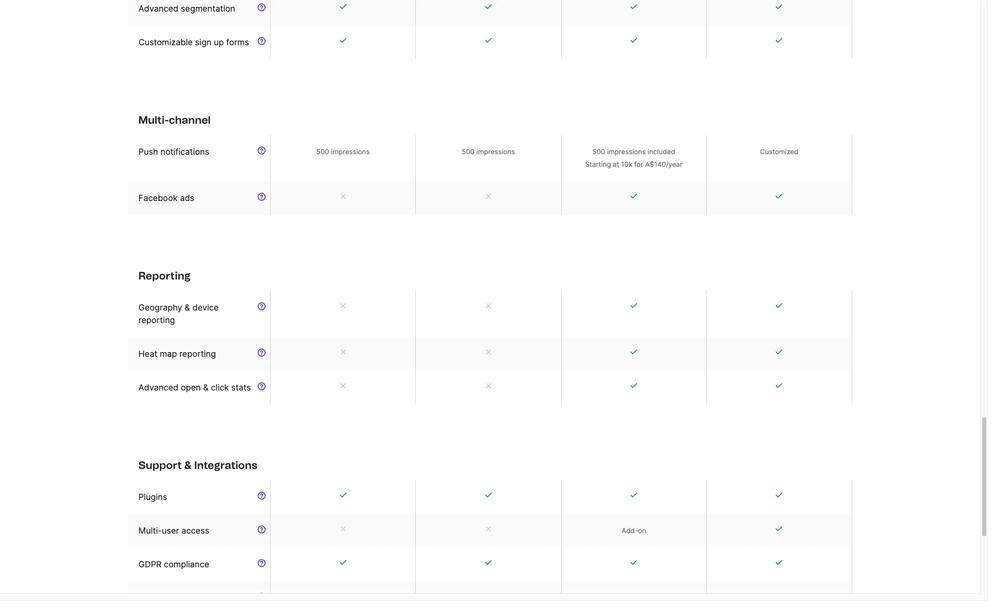 Task type: locate. For each thing, give the bounding box(es) containing it.
advanced segmentation
[[138, 3, 235, 14]]

notifications
[[160, 146, 209, 157]]

3 impressions from the left
[[607, 147, 646, 156]]

device
[[192, 302, 219, 313]]

0 vertical spatial &
[[185, 302, 190, 313]]

support
[[138, 459, 182, 472]]

1 horizontal spatial 500 impressions
[[462, 147, 515, 156]]

500
[[317, 147, 329, 156], [462, 147, 475, 156], [593, 147, 605, 156]]

& left click
[[203, 382, 209, 393]]

10k
[[621, 160, 633, 169]]

1 vertical spatial reporting
[[179, 349, 216, 359]]

& inside geography & device reporting
[[185, 302, 190, 313]]

1 multi- from the top
[[138, 114, 169, 126]]

2 vertical spatial &
[[184, 459, 192, 472]]

2 horizontal spatial impressions
[[607, 147, 646, 156]]

1 vertical spatial advanced
[[138, 382, 178, 393]]

a$140
[[645, 160, 666, 169]]

reporting
[[138, 315, 175, 325], [179, 349, 216, 359]]

reporting down geography
[[138, 315, 175, 325]]

heat
[[138, 349, 157, 359]]

open
[[181, 382, 201, 393]]

customizable
[[138, 37, 193, 47]]

multi- for channel
[[138, 114, 169, 126]]

0 vertical spatial advanced
[[138, 3, 178, 14]]

reporting
[[138, 270, 191, 282]]

1 horizontal spatial 500
[[462, 147, 475, 156]]

0 vertical spatial multi-
[[138, 114, 169, 126]]

2 horizontal spatial 500
[[593, 147, 605, 156]]

1 horizontal spatial reporting
[[179, 349, 216, 359]]

1 advanced from the top
[[138, 3, 178, 14]]

& right support
[[184, 459, 192, 472]]

advanced up the customizable
[[138, 3, 178, 14]]

& left device
[[185, 302, 190, 313]]

plugins
[[138, 492, 167, 502]]

&
[[185, 302, 190, 313], [203, 382, 209, 393], [184, 459, 192, 472]]

500 impressions included starting at 10k for a$140 /year
[[585, 147, 683, 169]]

1 horizontal spatial impressions
[[477, 147, 515, 156]]

impressions
[[331, 147, 370, 156], [477, 147, 515, 156], [607, 147, 646, 156]]

2 multi- from the top
[[138, 526, 162, 536]]

0 horizontal spatial reporting
[[138, 315, 175, 325]]

multi-
[[138, 114, 169, 126], [138, 526, 162, 536]]

map
[[160, 349, 177, 359]]

support & integrations
[[138, 459, 257, 472]]

0 horizontal spatial impressions
[[331, 147, 370, 156]]

2 500 impressions from the left
[[462, 147, 515, 156]]

forms
[[226, 37, 249, 47]]

& for integrations
[[184, 459, 192, 472]]

compliance
[[164, 559, 209, 570]]

push
[[138, 146, 158, 157]]

0 vertical spatial reporting
[[138, 315, 175, 325]]

multi-user access
[[138, 526, 209, 536]]

1 500 from the left
[[317, 147, 329, 156]]

500 impressions
[[317, 147, 370, 156], [462, 147, 515, 156]]

0 horizontal spatial 500
[[317, 147, 329, 156]]

advanced left open
[[138, 382, 178, 393]]

customized
[[760, 147, 799, 156]]

on
[[638, 527, 646, 535]]

0 horizontal spatial 500 impressions
[[317, 147, 370, 156]]

included
[[648, 147, 675, 156]]

facebook
[[138, 193, 178, 203]]

2 advanced from the top
[[138, 382, 178, 393]]

advanced for advanced open & click stats
[[138, 382, 178, 393]]

up
[[214, 37, 224, 47]]

500 inside 500 impressions included starting at 10k for a$140 /year
[[593, 147, 605, 156]]

advanced
[[138, 3, 178, 14], [138, 382, 178, 393]]

2 500 from the left
[[462, 147, 475, 156]]

multi- up gdpr
[[138, 526, 162, 536]]

3 500 from the left
[[593, 147, 605, 156]]

multi- up push
[[138, 114, 169, 126]]

reporting right map
[[179, 349, 216, 359]]

1 vertical spatial multi-
[[138, 526, 162, 536]]

at
[[613, 160, 619, 169]]

add-
[[622, 527, 638, 535]]

facebook ads
[[138, 193, 194, 203]]



Task type: vqa. For each thing, say whether or not it's contained in the screenshot.
"starting"
yes



Task type: describe. For each thing, give the bounding box(es) containing it.
multi- for user
[[138, 526, 162, 536]]

starting
[[585, 160, 611, 169]]

geography & device reporting
[[138, 302, 219, 325]]

1 impressions from the left
[[331, 147, 370, 156]]

& for device
[[185, 302, 190, 313]]

advanced for advanced segmentation
[[138, 3, 178, 14]]

1 500 impressions from the left
[[317, 147, 370, 156]]

gdpr
[[138, 559, 162, 570]]

access
[[182, 526, 209, 536]]

/year
[[666, 160, 683, 169]]

gdpr compliance
[[138, 559, 209, 570]]

impressions inside 500 impressions included starting at 10k for a$140 /year
[[607, 147, 646, 156]]

heat map reporting
[[138, 349, 216, 359]]

add-on
[[622, 527, 646, 535]]

customizable sign up forms
[[138, 37, 249, 47]]

click
[[211, 382, 229, 393]]

sign
[[195, 37, 212, 47]]

1 vertical spatial &
[[203, 382, 209, 393]]

reporting inside geography & device reporting
[[138, 315, 175, 325]]

geography
[[138, 302, 182, 313]]

for
[[634, 160, 643, 169]]

multi-channel
[[138, 114, 211, 126]]

stats
[[231, 382, 251, 393]]

channel
[[169, 114, 211, 126]]

2 impressions from the left
[[477, 147, 515, 156]]

ads
[[180, 193, 194, 203]]

user
[[162, 526, 179, 536]]

segmentation
[[181, 3, 235, 14]]

push notifications
[[138, 146, 209, 157]]

advanced open & click stats
[[138, 382, 251, 393]]

integrations
[[194, 459, 257, 472]]



